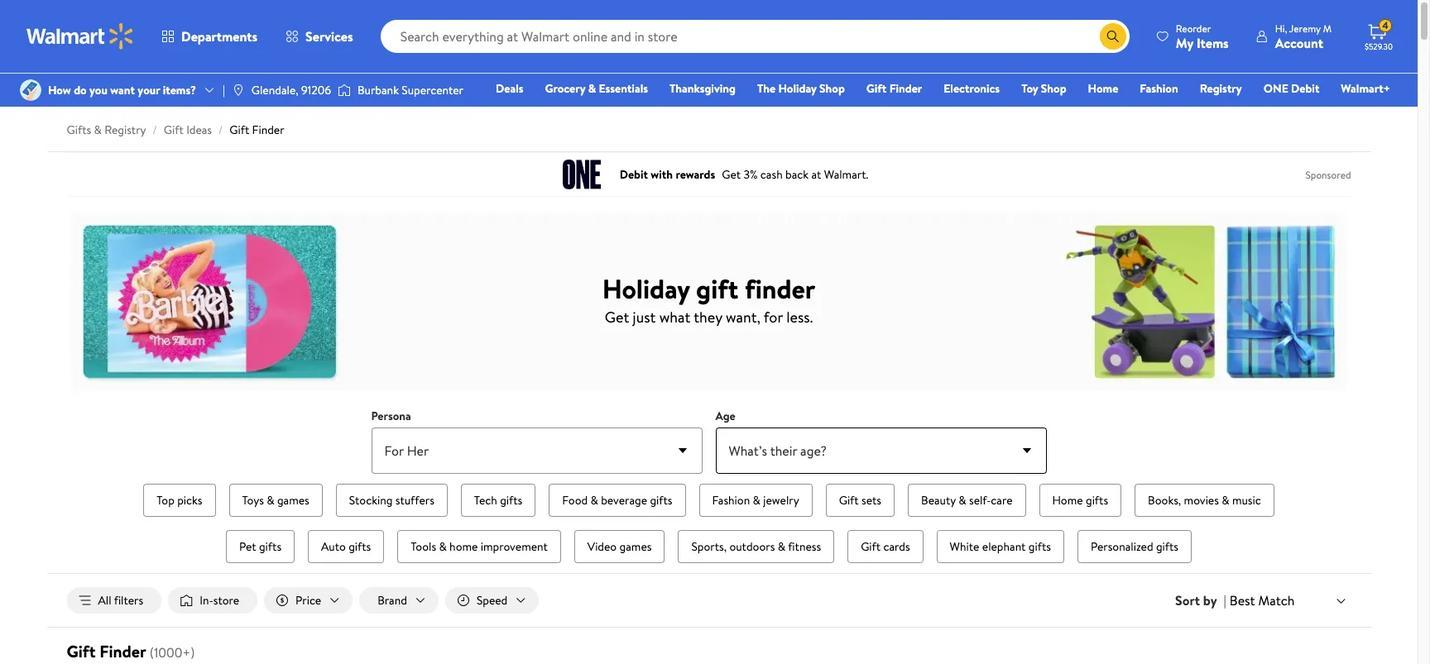 Task type: vqa. For each thing, say whether or not it's contained in the screenshot.
Tech gifts's gifts
yes



Task type: describe. For each thing, give the bounding box(es) containing it.
improvement
[[481, 539, 548, 556]]

home
[[450, 539, 478, 556]]

0 horizontal spatial registry
[[104, 122, 146, 138]]

gift for gift finder (1000+)
[[67, 641, 96, 663]]

in-store button
[[168, 588, 258, 614]]

departments button
[[147, 17, 272, 56]]

 image for glendale, 91206
[[232, 84, 245, 97]]

the holiday shop
[[758, 80, 845, 97]]

tools & home improvement
[[411, 539, 548, 556]]

pet gifts
[[239, 539, 282, 556]]

departments
[[181, 27, 258, 46]]

fashion link
[[1133, 79, 1186, 98]]

& for toys & games
[[267, 493, 275, 509]]

store
[[213, 593, 239, 609]]

best match
[[1230, 592, 1295, 610]]

gift cards button
[[848, 531, 924, 564]]

essentials
[[599, 80, 648, 97]]

& for tools & home improvement
[[439, 539, 447, 556]]

 image for how do you want your items?
[[20, 79, 41, 101]]

pet gifts list item
[[223, 527, 298, 567]]

age
[[716, 408, 736, 425]]

deals
[[496, 80, 524, 97]]

0 horizontal spatial |
[[223, 82, 225, 98]]

self-
[[970, 493, 991, 509]]

picks
[[177, 493, 202, 509]]

sponsored
[[1306, 168, 1352, 182]]

video games list item
[[571, 527, 669, 567]]

toys & games list item
[[226, 481, 326, 521]]

finder
[[745, 270, 816, 307]]

gifts for personalized gifts
[[1157, 539, 1179, 556]]

grocery
[[545, 80, 586, 97]]

gift finder
[[867, 80, 923, 97]]

burbank supercenter
[[358, 82, 464, 98]]

sports,
[[692, 539, 727, 556]]

Walmart Site-Wide search field
[[381, 20, 1130, 53]]

cards
[[884, 539, 910, 556]]

& left fitness
[[778, 539, 786, 556]]

toys
[[242, 493, 264, 509]]

gift sets button
[[826, 484, 895, 518]]

4 $529.30
[[1365, 18, 1394, 52]]

one
[[1264, 80, 1289, 97]]

& left music on the bottom right
[[1222, 493, 1230, 509]]

best
[[1230, 592, 1256, 610]]

holiday inside holiday gift finder get just what they want, for less.
[[603, 270, 690, 307]]

toys & games button
[[229, 484, 323, 518]]

gift left ideas
[[164, 122, 184, 138]]

all filters
[[98, 593, 143, 609]]

sports, outdoors & fitness button
[[678, 531, 835, 564]]

& for food & beverage gifts
[[591, 493, 598, 509]]

beverage
[[601, 493, 648, 509]]

& for beauty & self-care
[[959, 493, 967, 509]]

burbank
[[358, 82, 399, 98]]

all
[[98, 593, 111, 609]]

beauty & self-care
[[922, 493, 1013, 509]]

jeremy
[[1290, 21, 1321, 35]]

glendale,
[[252, 82, 299, 98]]

home link
[[1081, 79, 1126, 98]]

toys & games
[[242, 493, 310, 509]]

for
[[764, 307, 783, 327]]

0 vertical spatial gift finder link
[[859, 79, 930, 98]]

brand
[[378, 593, 407, 609]]

movies
[[1185, 493, 1220, 509]]

stuffers
[[396, 493, 435, 509]]

price button
[[264, 588, 353, 614]]

1 horizontal spatial finder
[[252, 122, 285, 138]]

games inside button
[[277, 493, 310, 509]]

holiday gift finder get just what they want, for less.
[[603, 270, 816, 327]]

fashion & jewelry
[[712, 493, 800, 509]]

do
[[74, 82, 87, 98]]

0 vertical spatial registry
[[1200, 80, 1243, 97]]

personalized
[[1091, 539, 1154, 556]]

personalized gifts
[[1091, 539, 1179, 556]]

brand button
[[359, 588, 439, 614]]

gifts right beverage
[[650, 493, 673, 509]]

services
[[306, 27, 353, 46]]

1 shop from the left
[[820, 80, 845, 97]]

music
[[1233, 493, 1262, 509]]

& for fashion & jewelry
[[753, 493, 761, 509]]

& for grocery & essentials
[[588, 80, 596, 97]]

supercenter
[[402, 82, 464, 98]]

electronics
[[944, 80, 1000, 97]]

beauty & self-care list item
[[905, 481, 1030, 521]]

finder for gift finder
[[890, 80, 923, 97]]

auto gifts list item
[[305, 527, 388, 567]]

persona
[[371, 408, 411, 425]]

Search search field
[[381, 20, 1130, 53]]

fashion for fashion
[[1140, 80, 1179, 97]]

gift for gift finder
[[867, 80, 887, 97]]

in-store
[[200, 593, 239, 609]]

how
[[48, 82, 71, 98]]

price
[[296, 593, 321, 609]]

auto gifts
[[321, 539, 371, 556]]

reorder
[[1176, 21, 1212, 35]]

search icon image
[[1107, 30, 1120, 43]]

food & beverage gifts list item
[[546, 481, 689, 521]]

gifts for tech gifts
[[500, 493, 523, 509]]

personalized gifts list item
[[1075, 527, 1196, 567]]

hi, jeremy m account
[[1276, 21, 1332, 52]]

just
[[633, 307, 656, 327]]

tools & home improvement button
[[398, 531, 561, 564]]

gifts for auto gifts
[[349, 539, 371, 556]]

video games
[[588, 539, 652, 556]]

elephant
[[983, 539, 1026, 556]]

 image for burbank supercenter
[[338, 82, 351, 99]]

what
[[660, 307, 691, 327]]

gift right ideas
[[230, 122, 249, 138]]

top picks list item
[[140, 481, 219, 521]]

gift for gift sets
[[839, 493, 859, 509]]

services button
[[272, 17, 367, 56]]

1 / from the left
[[153, 122, 157, 138]]

debit
[[1292, 80, 1320, 97]]

| inside sort and filter section element
[[1224, 592, 1227, 610]]

0 vertical spatial holiday
[[779, 80, 817, 97]]

tech gifts list item
[[458, 481, 539, 521]]



Task type: locate. For each thing, give the bounding box(es) containing it.
electronics link
[[937, 79, 1008, 98]]

sort by |
[[1176, 592, 1227, 610]]

finder left electronics
[[890, 80, 923, 97]]

0 horizontal spatial  image
[[20, 79, 41, 101]]

shop left gift finder
[[820, 80, 845, 97]]

finder down glendale,
[[252, 122, 285, 138]]

beauty
[[922, 493, 956, 509]]

white elephant gifts
[[950, 539, 1051, 556]]

0 vertical spatial |
[[223, 82, 225, 98]]

home gifts
[[1053, 493, 1109, 509]]

 image left glendale,
[[232, 84, 245, 97]]

pet gifts button
[[226, 531, 295, 564]]

one debit link
[[1257, 79, 1328, 98]]

grocery & essentials link
[[538, 79, 656, 98]]

1 vertical spatial |
[[1224, 592, 1227, 610]]

0 vertical spatial fashion
[[1140, 80, 1179, 97]]

gift finder link down glendale,
[[230, 122, 285, 138]]

(1000+)
[[150, 644, 195, 662]]

games right video
[[620, 539, 652, 556]]

personalized gifts button
[[1078, 531, 1192, 564]]

holiday
[[779, 80, 817, 97], [603, 270, 690, 307]]

gifts for pet gifts
[[259, 539, 282, 556]]

your
[[138, 82, 160, 98]]

1 vertical spatial home
[[1053, 493, 1084, 509]]

home
[[1088, 80, 1119, 97], [1053, 493, 1084, 509]]

2 horizontal spatial finder
[[890, 80, 923, 97]]

stocking stuffers list item
[[333, 481, 451, 521]]

want,
[[726, 307, 761, 327]]

1 horizontal spatial gift finder link
[[859, 79, 930, 98]]

tools & home improvement list item
[[394, 527, 565, 567]]

white
[[950, 539, 980, 556]]

games
[[277, 493, 310, 509], [620, 539, 652, 556]]

toy shop link
[[1014, 79, 1074, 98]]

 image left the how
[[20, 79, 41, 101]]

fashion & jewelry list item
[[696, 481, 816, 521]]

best match button
[[1227, 590, 1352, 612]]

home for home
[[1088, 80, 1119, 97]]

& inside 'list item'
[[591, 493, 598, 509]]

sort
[[1176, 592, 1201, 610]]

games inside button
[[620, 539, 652, 556]]

gifts right the pet in the left bottom of the page
[[259, 539, 282, 556]]

registry down items
[[1200, 80, 1243, 97]]

want
[[110, 82, 135, 98]]

books, movies & music
[[1149, 493, 1262, 509]]

home inside button
[[1053, 493, 1084, 509]]

& left self-
[[959, 493, 967, 509]]

gift
[[696, 270, 739, 307]]

$529.30
[[1365, 41, 1394, 52]]

0 vertical spatial home
[[1088, 80, 1119, 97]]

1 horizontal spatial games
[[620, 539, 652, 556]]

1 horizontal spatial fashion
[[1140, 80, 1179, 97]]

games right toys on the left of page
[[277, 493, 310, 509]]

beauty & self-care button
[[908, 484, 1026, 518]]

in-
[[200, 593, 213, 609]]

home for home gifts
[[1053, 493, 1084, 509]]

0 horizontal spatial gift finder link
[[230, 122, 285, 138]]

0 horizontal spatial shop
[[820, 80, 845, 97]]

toy
[[1022, 80, 1039, 97]]

& right gifts
[[94, 122, 102, 138]]

| right items?
[[223, 82, 225, 98]]

& inside list item
[[753, 493, 761, 509]]

gift left sets
[[839, 493, 859, 509]]

sports, outdoors & fitness
[[692, 539, 822, 556]]

gift
[[867, 80, 887, 97], [164, 122, 184, 138], [230, 122, 249, 138], [839, 493, 859, 509], [861, 539, 881, 556], [67, 641, 96, 663]]

fashion for fashion & jewelry
[[712, 493, 750, 509]]

1 vertical spatial fashion
[[712, 493, 750, 509]]

1 horizontal spatial  image
[[232, 84, 245, 97]]

 image right 91206
[[338, 82, 351, 99]]

gift sets
[[839, 493, 882, 509]]

ideas
[[186, 122, 212, 138]]

finder for gift finder (1000+)
[[100, 641, 146, 663]]

91206
[[301, 82, 331, 98]]

shop right toy
[[1041, 80, 1067, 97]]

gift finder link
[[859, 79, 930, 98], [230, 122, 285, 138]]

& right grocery
[[588, 80, 596, 97]]

shop
[[820, 80, 845, 97], [1041, 80, 1067, 97]]

all filters button
[[67, 588, 162, 614]]

1 vertical spatial games
[[620, 539, 652, 556]]

1 horizontal spatial registry
[[1200, 80, 1243, 97]]

0 vertical spatial finder
[[890, 80, 923, 97]]

match
[[1259, 592, 1295, 610]]

sports, outdoors & fitness list item
[[675, 527, 838, 567]]

0 horizontal spatial home
[[1053, 493, 1084, 509]]

&
[[588, 80, 596, 97], [94, 122, 102, 138], [267, 493, 275, 509], [591, 493, 598, 509], [753, 493, 761, 509], [959, 493, 967, 509], [1222, 493, 1230, 509], [439, 539, 447, 556], [778, 539, 786, 556]]

care
[[991, 493, 1013, 509]]

group
[[106, 481, 1312, 567]]

& for gifts & registry / gift ideas / gift finder
[[94, 122, 102, 138]]

tech
[[474, 493, 498, 509]]

& left the jewelry
[[753, 493, 761, 509]]

0 horizontal spatial fashion
[[712, 493, 750, 509]]

by
[[1204, 592, 1218, 610]]

items?
[[163, 82, 196, 98]]

sort and filter section element
[[47, 575, 1372, 628]]

1 vertical spatial finder
[[252, 122, 285, 138]]

& right toys on the left of page
[[267, 493, 275, 509]]

2 shop from the left
[[1041, 80, 1067, 97]]

gift down all filters button
[[67, 641, 96, 663]]

1 horizontal spatial /
[[219, 122, 223, 138]]

0 vertical spatial games
[[277, 493, 310, 509]]

1 vertical spatial registry
[[104, 122, 146, 138]]

walmart image
[[26, 23, 134, 50]]

fashion down my
[[1140, 80, 1179, 97]]

my
[[1176, 34, 1194, 52]]

they
[[694, 307, 723, 327]]

gift left the 'cards'
[[861, 539, 881, 556]]

stocking stuffers button
[[336, 484, 448, 518]]

gifts & registry / gift ideas / gift finder
[[67, 122, 285, 138]]

registry down want
[[104, 122, 146, 138]]

one debit
[[1264, 80, 1320, 97]]

0 horizontal spatial games
[[277, 493, 310, 509]]

stocking stuffers
[[349, 493, 435, 509]]

group containing top picks
[[106, 481, 1312, 567]]

& inside button
[[959, 493, 967, 509]]

gift right the holiday shop link
[[867, 80, 887, 97]]

gifts right elephant
[[1029, 539, 1051, 556]]

gift cards list item
[[845, 527, 927, 567]]

home down search icon
[[1088, 80, 1119, 97]]

home right care
[[1053, 493, 1084, 509]]

gifts for home gifts
[[1086, 493, 1109, 509]]

gifts right tech
[[500, 493, 523, 509]]

1 horizontal spatial holiday
[[779, 80, 817, 97]]

1 horizontal spatial |
[[1224, 592, 1227, 610]]

/ left gift ideas link
[[153, 122, 157, 138]]

2 horizontal spatial  image
[[338, 82, 351, 99]]

0 horizontal spatial /
[[153, 122, 157, 138]]

white elephant gifts button
[[937, 531, 1065, 564]]

walmart+
[[1342, 80, 1391, 97]]

home gifts button
[[1040, 484, 1122, 518]]

2 / from the left
[[219, 122, 223, 138]]

2 vertical spatial finder
[[100, 641, 146, 663]]

fashion inside button
[[712, 493, 750, 509]]

& right food
[[591, 493, 598, 509]]

food & beverage gifts button
[[549, 484, 686, 518]]

auto
[[321, 539, 346, 556]]

gift for gift cards
[[861, 539, 881, 556]]

home gifts list item
[[1036, 481, 1125, 521]]

white elephant gifts list item
[[934, 527, 1068, 567]]

0 horizontal spatial holiday
[[603, 270, 690, 307]]

top picks
[[157, 493, 202, 509]]

less.
[[787, 307, 813, 327]]

food
[[562, 493, 588, 509]]

fashion left the jewelry
[[712, 493, 750, 509]]

gifts right personalized
[[1157, 539, 1179, 556]]

1 horizontal spatial home
[[1088, 80, 1119, 97]]

speed
[[477, 593, 508, 609]]

books,
[[1149, 493, 1182, 509]]

gifts up personalized
[[1086, 493, 1109, 509]]

auto gifts button
[[308, 531, 384, 564]]

1 vertical spatial gift finder link
[[230, 122, 285, 138]]

gifts inside "list item"
[[349, 539, 371, 556]]

 image
[[20, 79, 41, 101], [338, 82, 351, 99], [232, 84, 245, 97]]

thanksgiving
[[670, 80, 736, 97]]

finder left (1000+)
[[100, 641, 146, 663]]

holiday gift finder image
[[70, 213, 1348, 392]]

video games button
[[575, 531, 665, 564]]

|
[[223, 82, 225, 98], [1224, 592, 1227, 610]]

gifts right the auto at the bottom left of the page
[[349, 539, 371, 556]]

& right 'tools'
[[439, 539, 447, 556]]

| right by
[[1224, 592, 1227, 610]]

get
[[605, 307, 629, 327]]

4
[[1383, 18, 1389, 32]]

0 horizontal spatial finder
[[100, 641, 146, 663]]

fitness
[[788, 539, 822, 556]]

gift finder link left electronics
[[859, 79, 930, 98]]

gift finder (1000+)
[[67, 641, 195, 663]]

books, movies & music list item
[[1132, 481, 1278, 521]]

1 horizontal spatial shop
[[1041, 80, 1067, 97]]

gift sets list item
[[823, 481, 898, 521]]

the
[[758, 80, 776, 97]]

1 vertical spatial holiday
[[603, 270, 690, 307]]

video
[[588, 539, 617, 556]]

jewelry
[[764, 493, 800, 509]]

thanksgiving link
[[662, 79, 744, 98]]

how do you want your items?
[[48, 82, 196, 98]]

the holiday shop link
[[750, 79, 853, 98]]

books, movies & music button
[[1135, 484, 1275, 518]]

m
[[1324, 21, 1332, 35]]

/ right ideas
[[219, 122, 223, 138]]

gift inside list item
[[861, 539, 881, 556]]

outdoors
[[730, 539, 775, 556]]

gift inside list item
[[839, 493, 859, 509]]



